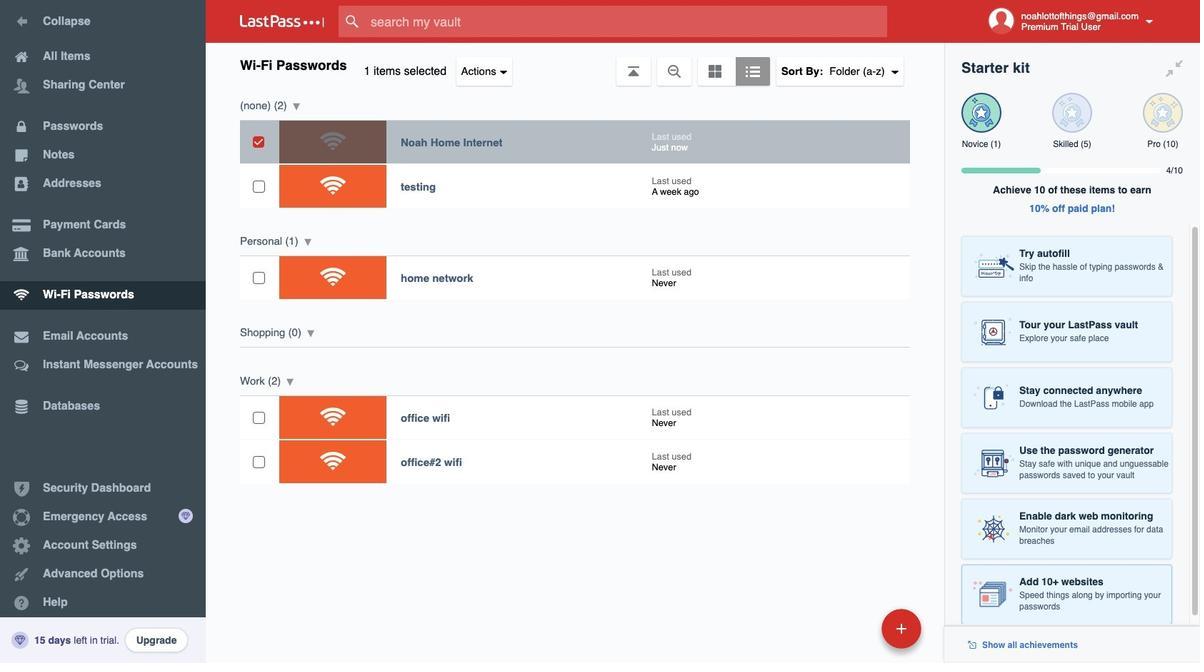 Task type: vqa. For each thing, say whether or not it's contained in the screenshot.
Vault Options navigation
yes



Task type: describe. For each thing, give the bounding box(es) containing it.
new item navigation
[[784, 605, 930, 664]]

vault options navigation
[[206, 43, 945, 86]]

new item element
[[784, 609, 927, 650]]

search my vault text field
[[339, 6, 910, 37]]



Task type: locate. For each thing, give the bounding box(es) containing it.
Search search field
[[339, 6, 910, 37]]

lastpass image
[[240, 15, 324, 28]]

main navigation navigation
[[0, 0, 206, 664]]



